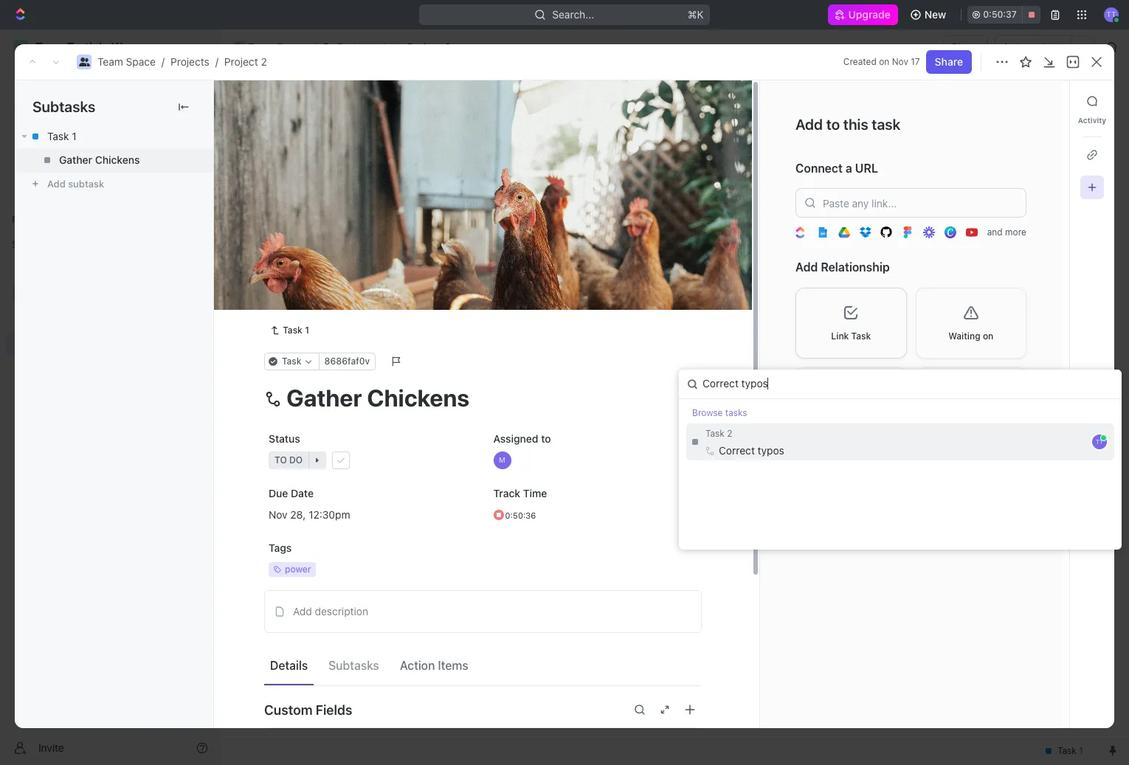 Task type: locate. For each thing, give the bounding box(es) containing it.
1 vertical spatial task 1
[[298, 257, 328, 269]]

to inside task sidebar content section
[[827, 116, 841, 133]]

to left the do
[[274, 349, 286, 360]]

add task up the do
[[298, 308, 341, 320]]

user group image
[[235, 44, 244, 51], [79, 58, 90, 66], [15, 290, 26, 298]]

share right 17
[[936, 55, 964, 68]]

0 vertical spatial team
[[248, 41, 274, 53]]

2 vertical spatial to
[[542, 433, 551, 445]]

user group image up home link
[[79, 58, 90, 66]]

0 horizontal spatial projects link
[[171, 55, 210, 68]]

/
[[313, 41, 316, 53], [383, 41, 386, 53], [162, 55, 165, 68], [216, 55, 219, 68]]

0 horizontal spatial projects
[[171, 55, 210, 68]]

1 horizontal spatial task 2
[[706, 428, 733, 439]]

1 vertical spatial space
[[126, 55, 156, 68]]

0 horizontal spatial user group image
[[15, 290, 26, 298]]

1 vertical spatial subtasks
[[329, 659, 379, 673]]

1 horizontal spatial task 1 link
[[264, 322, 315, 340]]

in
[[274, 208, 283, 219]]

0 vertical spatial space
[[277, 41, 306, 53]]

user group image left team space
[[235, 44, 244, 51]]

browse tasks
[[693, 408, 748, 419]]

8686faf0v
[[325, 356, 370, 367]]

details
[[270, 659, 308, 673]]

subtasks up the fields
[[329, 659, 379, 673]]

assignees button
[[597, 170, 666, 188]]

1
[[72, 130, 77, 143], [323, 257, 328, 269], [345, 257, 349, 268], [346, 283, 350, 294], [305, 325, 309, 336]]

task 1
[[47, 130, 77, 143], [298, 257, 328, 269], [283, 325, 309, 336]]

browse
[[693, 408, 723, 419]]

gantt link
[[499, 133, 529, 153]]

task 2 up the do
[[298, 282, 329, 295]]

activity
[[1079, 116, 1107, 125]]

to
[[827, 116, 841, 133], [274, 349, 286, 360], [542, 433, 551, 445]]

space for team space
[[277, 41, 306, 53]]

automations
[[1003, 41, 1065, 53]]

subtasks down "home"
[[32, 98, 95, 115]]

space for team space / projects / project 2
[[126, 55, 156, 68]]

1 vertical spatial user group image
[[79, 58, 90, 66]]

0 vertical spatial project 2
[[407, 41, 451, 53]]

add task down the automations button
[[1023, 95, 1068, 107]]

new
[[925, 8, 947, 21]]

projects link
[[319, 38, 380, 56], [171, 55, 210, 68]]

team
[[248, 41, 274, 53], [97, 55, 123, 68]]

add task
[[1023, 95, 1068, 107], [397, 208, 436, 219], [298, 308, 341, 320]]

add left relationship
[[796, 261, 819, 274]]

space inside team space link
[[277, 41, 306, 53]]

subtasks
[[32, 98, 95, 115], [329, 659, 379, 673]]

gantt
[[502, 136, 529, 149]]

upgrade link
[[828, 4, 899, 25]]

to right assigned
[[542, 433, 551, 445]]

0 vertical spatial add task
[[1023, 95, 1068, 107]]

user group image down spaces at the left top of page
[[15, 290, 26, 298]]

team for team space / projects / project 2
[[97, 55, 123, 68]]

add task button up the do
[[291, 306, 347, 323]]

link task
[[832, 331, 872, 342]]

list
[[332, 136, 349, 149]]

progress
[[286, 208, 334, 219]]

0 horizontal spatial subtasks
[[32, 98, 95, 115]]

0 horizontal spatial to
[[274, 349, 286, 360]]

1 horizontal spatial space
[[277, 41, 306, 53]]

2 horizontal spatial add task button
[[1014, 89, 1077, 113]]

add description button
[[270, 601, 697, 624]]

0 vertical spatial 1 button
[[331, 256, 351, 270]]

favorites button
[[6, 211, 57, 229]]

share
[[952, 41, 980, 53], [936, 55, 964, 68]]

2 vertical spatial user group image
[[15, 290, 26, 298]]

project 2 link
[[389, 38, 455, 56], [224, 55, 267, 68]]

add left description
[[293, 606, 312, 618]]

board
[[275, 136, 304, 149]]

share down new button
[[952, 41, 980, 53]]

1 horizontal spatial add task
[[397, 208, 436, 219]]

1 vertical spatial 1 button
[[332, 281, 353, 296]]

share button down new
[[943, 35, 989, 59]]

project 2
[[407, 41, 451, 53], [256, 88, 344, 112]]

add
[[1023, 95, 1043, 107], [796, 116, 824, 133], [397, 208, 414, 219], [796, 261, 819, 274], [298, 308, 317, 320], [293, 606, 312, 618]]

1 vertical spatial team
[[97, 55, 123, 68]]

to for assigned
[[542, 433, 551, 445]]

dashboards
[[35, 152, 93, 165]]

add task button
[[1014, 89, 1077, 113], [379, 205, 442, 223], [291, 306, 347, 323]]

projects
[[337, 41, 376, 53], [171, 55, 210, 68]]

0 horizontal spatial add task
[[298, 308, 341, 320]]

team for team space
[[248, 41, 274, 53]]

tags
[[269, 542, 292, 555]]

0:50:37
[[984, 9, 1018, 20]]

a
[[846, 162, 853, 175]]

and
[[988, 227, 1003, 238]]

add task button down the automations button
[[1014, 89, 1077, 113]]

to left the this
[[827, 116, 841, 133]]

connect a url
[[796, 162, 879, 175]]

0 horizontal spatial space
[[126, 55, 156, 68]]

⌘k
[[688, 8, 704, 21]]

1 horizontal spatial subtasks
[[329, 659, 379, 673]]

share for share button under new
[[952, 41, 980, 53]]

2 horizontal spatial add task
[[1023, 95, 1068, 107]]

relationship
[[822, 261, 890, 274]]

action items
[[400, 659, 469, 673]]

to do
[[274, 349, 302, 360]]

1 horizontal spatial team
[[248, 41, 274, 53]]

1 vertical spatial projects
[[171, 55, 210, 68]]

Search for task (or subtask) name, ID, or URL text field
[[679, 370, 1123, 399]]

add task down calendar
[[397, 208, 436, 219]]

17
[[912, 56, 921, 67]]

1 horizontal spatial to
[[542, 433, 551, 445]]

tree
[[6, 257, 214, 456]]

1 horizontal spatial user group image
[[79, 58, 90, 66]]

1 button down progress
[[331, 256, 351, 270]]

add up 'connect'
[[796, 116, 824, 133]]

task inside dropdown button
[[852, 331, 872, 342]]

0 vertical spatial task 1
[[47, 130, 77, 143]]

favorites
[[12, 214, 51, 225]]

project
[[407, 41, 442, 53], [224, 55, 258, 68], [256, 88, 323, 112]]

custom
[[264, 703, 313, 718]]

1 horizontal spatial add task button
[[379, 205, 442, 223]]

fields
[[316, 703, 353, 718]]

description
[[315, 606, 369, 618]]

team space link
[[230, 38, 310, 56], [97, 55, 156, 68]]

2 vertical spatial add task
[[298, 308, 341, 320]]

custom fields element
[[264, 728, 702, 766]]

date
[[291, 488, 314, 500]]

task 1 link up "chickens"
[[15, 125, 213, 148]]

0 vertical spatial share
[[952, 41, 980, 53]]

0 horizontal spatial team
[[97, 55, 123, 68]]

2 horizontal spatial user group image
[[235, 44, 244, 51]]

0 vertical spatial add task button
[[1014, 89, 1077, 113]]

task 1 link
[[15, 125, 213, 148], [264, 322, 315, 340]]

this
[[844, 116, 869, 133]]

1 horizontal spatial project 2
[[407, 41, 451, 53]]

track
[[494, 488, 521, 500]]

share for share button on the right of 17
[[936, 55, 964, 68]]

list link
[[329, 133, 349, 153]]

2 vertical spatial add task button
[[291, 306, 347, 323]]

8686faf0v button
[[319, 353, 376, 371]]

1 button
[[331, 256, 351, 270], [332, 281, 353, 296]]

tt
[[1097, 439, 1104, 446]]

1 button up 8686faf0v
[[332, 281, 353, 296]]

add task for leftmost the add task button
[[298, 308, 341, 320]]

0 horizontal spatial task 1 link
[[15, 125, 213, 148]]

task 1 up the do
[[283, 325, 309, 336]]

0:50:37 button
[[968, 6, 1041, 24]]

0 vertical spatial to
[[827, 116, 841, 133]]

2 horizontal spatial to
[[827, 116, 841, 133]]

gather chickens link
[[15, 148, 213, 172]]

Paste any link... text field
[[796, 189, 1027, 218]]

1 vertical spatial share
[[936, 55, 964, 68]]

task 1 down progress
[[298, 257, 328, 269]]

0 vertical spatial projects
[[337, 41, 376, 53]]

0 vertical spatial project
[[407, 41, 442, 53]]

due
[[269, 488, 288, 500]]

add task button down calendar link
[[379, 205, 442, 223]]

1 horizontal spatial projects link
[[319, 38, 380, 56]]

task 1 link up to do
[[264, 322, 315, 340]]

0 vertical spatial user group image
[[235, 44, 244, 51]]

task 2 down the browse tasks
[[706, 428, 733, 439]]

share button
[[943, 35, 989, 59], [927, 50, 973, 74]]

sidebar navigation
[[0, 30, 221, 766]]

task 1 up dashboards
[[47, 130, 77, 143]]

add task for the rightmost the add task button
[[1023, 95, 1068, 107]]

0 horizontal spatial project 2
[[256, 88, 344, 112]]

0 vertical spatial task 2
[[298, 282, 329, 295]]

do
[[289, 349, 302, 360]]

status
[[269, 433, 300, 445]]

Search tasks... text field
[[946, 168, 1094, 190]]



Task type: describe. For each thing, give the bounding box(es) containing it.
0 vertical spatial subtasks
[[32, 98, 95, 115]]

search...
[[553, 8, 595, 21]]

add down calendar link
[[397, 208, 414, 219]]

docs
[[35, 127, 60, 140]]

automations button
[[996, 36, 1072, 58]]

in progress
[[274, 208, 334, 219]]

calendar
[[377, 136, 421, 149]]

add to this task
[[796, 116, 901, 133]]

custom fields button
[[264, 693, 702, 728]]

assignees
[[616, 173, 659, 184]]

details button
[[264, 653, 314, 679]]

1 vertical spatial task 1 link
[[264, 322, 315, 340]]

inbox
[[35, 102, 61, 114]]

add relationship
[[796, 261, 890, 274]]

add up the do
[[298, 308, 317, 320]]

url
[[856, 162, 879, 175]]

inbox link
[[6, 97, 214, 120]]

table
[[448, 136, 474, 149]]

2 vertical spatial project
[[256, 88, 323, 112]]

team space
[[248, 41, 306, 53]]

1 horizontal spatial team space link
[[230, 38, 310, 56]]

spaces
[[12, 239, 43, 250]]

gather
[[59, 154, 92, 166]]

0 horizontal spatial add task button
[[291, 306, 347, 323]]

to for add
[[827, 116, 841, 133]]

subtasks inside button
[[329, 659, 379, 673]]

items
[[438, 659, 469, 673]]

assigned to
[[494, 433, 551, 445]]

upgrade
[[849, 8, 891, 21]]

correct typos
[[719, 444, 785, 457]]

link task button
[[796, 288, 907, 359]]

tasks
[[726, 408, 748, 419]]

1 horizontal spatial projects
[[337, 41, 376, 53]]

correct
[[719, 444, 755, 457]]

created on nov 17
[[844, 56, 921, 67]]

1 horizontal spatial project 2 link
[[389, 38, 455, 56]]

add down the automations button
[[1023, 95, 1043, 107]]

board link
[[273, 133, 304, 153]]

new button
[[905, 3, 956, 27]]

typos
[[758, 444, 785, 457]]

and more
[[988, 227, 1027, 238]]

calendar link
[[374, 133, 421, 153]]

task sidebar navigation tab list
[[1077, 89, 1109, 199]]

due date
[[269, 488, 314, 500]]

1 vertical spatial project
[[224, 55, 258, 68]]

0 horizontal spatial project 2 link
[[224, 55, 267, 68]]

task sidebar content section
[[760, 81, 1070, 729]]

more
[[1006, 227, 1027, 238]]

0 horizontal spatial task 2
[[298, 282, 329, 295]]

custom fields
[[264, 703, 353, 718]]

subtasks button
[[323, 653, 385, 679]]

connect
[[796, 162, 843, 175]]

track time
[[494, 488, 548, 500]]

on
[[880, 56, 890, 67]]

nov
[[893, 56, 909, 67]]

0 horizontal spatial team space link
[[97, 55, 156, 68]]

docs link
[[6, 122, 214, 145]]

add inside add description "button"
[[293, 606, 312, 618]]

home link
[[6, 72, 214, 95]]

add description
[[293, 606, 369, 618]]

0 vertical spatial task 1 link
[[15, 125, 213, 148]]

team space / projects / project 2
[[97, 55, 267, 68]]

home
[[35, 77, 64, 89]]

2 vertical spatial task 1
[[283, 325, 309, 336]]

gather chickens
[[59, 154, 140, 166]]

1 button for 2
[[332, 281, 353, 296]]

dashboards link
[[6, 147, 214, 171]]

1 vertical spatial add task button
[[379, 205, 442, 223]]

1 button for 1
[[331, 256, 351, 270]]

1 vertical spatial task 2
[[706, 428, 733, 439]]

1 vertical spatial project 2
[[256, 88, 344, 112]]

table link
[[445, 133, 474, 153]]

assigned
[[494, 433, 539, 445]]

1 vertical spatial add task
[[397, 208, 436, 219]]

link
[[832, 331, 850, 342]]

action
[[400, 659, 435, 673]]

Edit task name text field
[[264, 384, 702, 412]]

task
[[872, 116, 901, 133]]

tree inside sidebar navigation
[[6, 257, 214, 456]]

invite
[[38, 742, 64, 754]]

created
[[844, 56, 877, 67]]

action items button
[[394, 653, 475, 679]]

time
[[523, 488, 548, 500]]

user group image inside sidebar navigation
[[15, 290, 26, 298]]

share button right 17
[[927, 50, 973, 74]]

chickens
[[95, 154, 140, 166]]

1 vertical spatial to
[[274, 349, 286, 360]]



Task type: vqa. For each thing, say whether or not it's contained in the screenshot.
Search or run a command… text field
no



